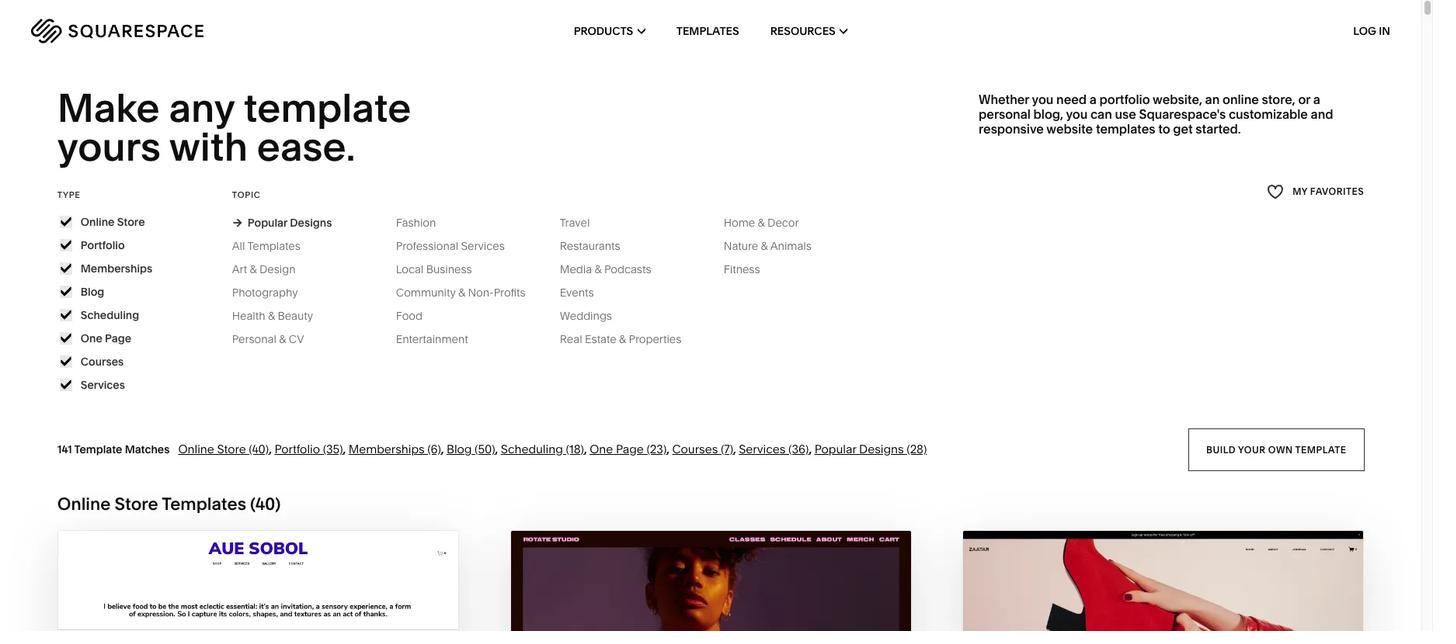Task type: describe. For each thing, give the bounding box(es) containing it.
non-
[[468, 286, 494, 300]]

properties
[[629, 332, 681, 346]]

popular designs (28) link
[[815, 442, 927, 457]]

(35)
[[323, 442, 343, 457]]

0 horizontal spatial courses
[[81, 355, 124, 369]]

(50)
[[475, 442, 495, 457]]

one page (23) link
[[590, 442, 667, 457]]

matches
[[125, 443, 170, 457]]

141
[[57, 443, 72, 457]]

media & podcasts
[[560, 262, 651, 276]]

0 vertical spatial designs
[[290, 216, 332, 230]]

personal & cv link
[[232, 332, 320, 346]]

squarespace logo link
[[31, 19, 303, 44]]

all templates link
[[232, 239, 316, 253]]

7 , from the left
[[733, 442, 736, 457]]

services (36) link
[[739, 442, 809, 457]]

online store
[[81, 215, 145, 229]]

food link
[[396, 309, 438, 323]]

personal & cv
[[232, 332, 304, 346]]

templates
[[1096, 121, 1155, 137]]

nature
[[724, 239, 758, 253]]

popular designs
[[248, 216, 332, 230]]

0 horizontal spatial scheduling
[[81, 308, 139, 322]]

build your own template button
[[1188, 429, 1364, 471]]

6 , from the left
[[667, 442, 670, 457]]

scheduling (18) link
[[501, 442, 584, 457]]

any
[[169, 84, 235, 132]]

1 horizontal spatial templates
[[247, 239, 301, 253]]

1 horizontal spatial portfolio
[[274, 442, 320, 457]]

1 horizontal spatial one
[[590, 442, 613, 457]]

0 horizontal spatial services
[[81, 378, 125, 392]]

0 horizontal spatial portfolio
[[81, 238, 125, 252]]

1 vertical spatial popular
[[815, 442, 856, 457]]

rotate element
[[511, 531, 911, 632]]

template
[[74, 443, 122, 457]]

portfolio (35) link
[[274, 442, 343, 457]]

0 vertical spatial one
[[81, 332, 102, 346]]

4 , from the left
[[495, 442, 498, 457]]

need
[[1056, 92, 1087, 107]]

business
[[426, 262, 472, 276]]

(
[[250, 494, 255, 515]]

get
[[1173, 121, 1193, 137]]

can
[[1091, 106, 1112, 122]]

nature & animals link
[[724, 239, 827, 253]]

squarespace's
[[1139, 106, 1226, 122]]

weddings
[[560, 309, 612, 323]]

0 vertical spatial page
[[105, 332, 131, 346]]

travel
[[560, 216, 590, 230]]

& for cv
[[279, 332, 286, 346]]

0 vertical spatial templates
[[676, 24, 739, 38]]

(40)
[[249, 442, 269, 457]]

professional services link
[[396, 239, 520, 253]]

(28)
[[907, 442, 927, 457]]

nature & animals
[[724, 239, 812, 253]]

products button
[[574, 0, 645, 62]]

(18)
[[566, 442, 584, 457]]

fashion link
[[396, 216, 452, 230]]

photography link
[[232, 286, 313, 300]]

media & podcasts link
[[560, 262, 667, 276]]

(23)
[[647, 442, 667, 457]]

health
[[232, 309, 265, 323]]

professional services
[[396, 239, 505, 253]]

log             in link
[[1353, 24, 1390, 38]]

own
[[1268, 444, 1293, 455]]

template inside 'make any template yours with ease.'
[[244, 84, 411, 132]]

art
[[232, 262, 247, 276]]

started.
[[1196, 121, 1241, 137]]

with
[[169, 123, 248, 171]]

online store templates ( 40 )
[[57, 494, 281, 515]]

home & decor
[[724, 216, 799, 230]]

personal
[[979, 106, 1031, 122]]

(36)
[[789, 442, 809, 457]]

build your own template
[[1206, 444, 1346, 455]]

template inside button
[[1295, 444, 1346, 455]]

rotate image
[[511, 531, 911, 632]]

3 , from the left
[[441, 442, 444, 457]]

squarespace logo image
[[31, 19, 204, 44]]

0 vertical spatial memberships
[[81, 262, 152, 276]]

blog,
[[1034, 106, 1063, 122]]

fashion
[[396, 216, 436, 230]]

(7)
[[721, 442, 733, 457]]

& for non-
[[458, 286, 465, 300]]

templates link
[[676, 0, 739, 62]]

cv
[[289, 332, 304, 346]]

& for decor
[[758, 216, 765, 230]]

& for design
[[250, 262, 257, 276]]

podcasts
[[604, 262, 651, 276]]

& right estate
[[619, 332, 626, 346]]

website
[[1047, 121, 1093, 137]]

one page
[[81, 332, 131, 346]]

online store (40) link
[[178, 442, 269, 457]]

real estate & properties
[[560, 332, 681, 346]]

1 , from the left
[[269, 442, 272, 457]]

1 vertical spatial page
[[616, 442, 644, 457]]

my favorites link
[[1267, 182, 1364, 203]]

zaatar image
[[964, 531, 1363, 632]]

home
[[724, 216, 755, 230]]

& for beauty
[[268, 309, 275, 323]]

8 , from the left
[[809, 442, 812, 457]]

1 horizontal spatial services
[[461, 239, 505, 253]]

community & non-profits
[[396, 286, 526, 300]]

2 vertical spatial templates
[[162, 494, 246, 515]]

photography
[[232, 286, 298, 300]]

customizable
[[1229, 106, 1308, 122]]



Task type: vqa. For each thing, say whether or not it's contained in the screenshot.
This
no



Task type: locate. For each thing, give the bounding box(es) containing it.
& right 'nature'
[[761, 239, 768, 253]]

community
[[396, 286, 456, 300]]

& for podcasts
[[595, 262, 602, 276]]

0 horizontal spatial blog
[[81, 285, 104, 299]]

entertainment
[[396, 332, 468, 346]]

1 vertical spatial portfolio
[[274, 442, 320, 457]]

& left non-
[[458, 286, 465, 300]]

(6)
[[427, 442, 441, 457]]

1 horizontal spatial courses
[[672, 442, 718, 457]]

, left blog (50) link
[[441, 442, 444, 457]]

you
[[1032, 92, 1054, 107], [1066, 106, 1088, 122]]

store for online store (40) , portfolio (35) , memberships (6) , blog (50) , scheduling (18) , one page (23) , courses (7) , services (36) , popular designs (28)
[[217, 442, 246, 457]]

1 horizontal spatial blog
[[447, 442, 472, 457]]

fitness link
[[724, 262, 776, 276]]

blog
[[81, 285, 104, 299], [447, 442, 472, 457]]

a right need
[[1090, 92, 1097, 107]]

whether you need a portfolio website, an online store, or a personal blog, you can use squarespace's customizable and responsive website templates to get started.
[[979, 92, 1333, 137]]

None checkbox
[[60, 380, 71, 391]]

you left need
[[1032, 92, 1054, 107]]

home & decor link
[[724, 216, 814, 230]]

fitness
[[724, 262, 760, 276]]

topic
[[232, 189, 261, 200]]

1 vertical spatial memberships
[[349, 442, 425, 457]]

services
[[461, 239, 505, 253], [81, 378, 125, 392], [739, 442, 786, 457]]

, left services (36) link
[[733, 442, 736, 457]]

products
[[574, 24, 633, 38]]

1 horizontal spatial scheduling
[[501, 442, 563, 457]]

1 horizontal spatial page
[[616, 442, 644, 457]]

online down template
[[57, 494, 111, 515]]

141 template matches
[[57, 443, 170, 457]]

0 vertical spatial blog
[[81, 285, 104, 299]]

all templates
[[232, 239, 301, 253]]

online for online store (40) , portfolio (35) , memberships (6) , blog (50) , scheduling (18) , one page (23) , courses (7) , services (36) , popular designs (28)
[[178, 442, 214, 457]]

0 horizontal spatial you
[[1032, 92, 1054, 107]]

0 vertical spatial template
[[244, 84, 411, 132]]

0 vertical spatial portfolio
[[81, 238, 125, 252]]

make any template yours with ease.
[[57, 84, 420, 171]]

0 vertical spatial popular
[[248, 216, 287, 230]]

online for online store templates ( 40 )
[[57, 494, 111, 515]]

zaatar element
[[964, 531, 1363, 632]]

local business
[[396, 262, 472, 276]]

in
[[1379, 24, 1390, 38]]

popular up all templates
[[248, 216, 287, 230]]

my
[[1293, 186, 1308, 198]]

blog up one page at bottom
[[81, 285, 104, 299]]

scheduling left (18)
[[501, 442, 563, 457]]

2 vertical spatial online
[[57, 494, 111, 515]]

2 a from the left
[[1313, 92, 1320, 107]]

professional
[[396, 239, 458, 253]]

aue sobol element
[[58, 531, 458, 632]]

services down one page at bottom
[[81, 378, 125, 392]]

& right 'art'
[[250, 262, 257, 276]]

profits
[[494, 286, 526, 300]]

health & beauty
[[232, 309, 313, 323]]

0 horizontal spatial designs
[[290, 216, 332, 230]]

memberships down online store
[[81, 262, 152, 276]]

one
[[81, 332, 102, 346], [590, 442, 613, 457]]

templates
[[676, 24, 739, 38], [247, 239, 301, 253], [162, 494, 246, 515]]

designs
[[290, 216, 332, 230], [859, 442, 904, 457]]

local business link
[[396, 262, 488, 276]]

animals
[[770, 239, 812, 253]]

restaurants link
[[560, 239, 636, 253]]

memberships left (6) at the bottom
[[349, 442, 425, 457]]

1 vertical spatial templates
[[247, 239, 301, 253]]

food
[[396, 309, 423, 323]]

memberships
[[81, 262, 152, 276], [349, 442, 425, 457]]

1 vertical spatial blog
[[447, 442, 472, 457]]

2 , from the left
[[343, 442, 346, 457]]

1 vertical spatial store
[[217, 442, 246, 457]]

you left can
[[1066, 106, 1088, 122]]

0 horizontal spatial page
[[105, 332, 131, 346]]

real estate & properties link
[[560, 332, 697, 346]]

, left portfolio (35) link
[[269, 442, 272, 457]]

0 horizontal spatial template
[[244, 84, 411, 132]]

& right health
[[268, 309, 275, 323]]

community & non-profits link
[[396, 286, 541, 300]]

1 vertical spatial online
[[178, 442, 214, 457]]

0 horizontal spatial memberships
[[81, 262, 152, 276]]

0 horizontal spatial a
[[1090, 92, 1097, 107]]

0 vertical spatial services
[[461, 239, 505, 253]]

events link
[[560, 286, 609, 300]]

popular right (36)
[[815, 442, 856, 457]]

courses down one page at bottom
[[81, 355, 124, 369]]

0 vertical spatial online
[[81, 215, 115, 229]]

a right or
[[1313, 92, 1320, 107]]

2 horizontal spatial services
[[739, 442, 786, 457]]

store
[[117, 215, 145, 229], [217, 442, 246, 457], [115, 494, 158, 515]]

store,
[[1262, 92, 1295, 107]]

online down yours
[[81, 215, 115, 229]]

weddings link
[[560, 309, 628, 323]]

page
[[105, 332, 131, 346], [616, 442, 644, 457]]

1 horizontal spatial a
[[1313, 92, 1320, 107]]

1 vertical spatial scheduling
[[501, 442, 563, 457]]

resources button
[[770, 0, 848, 62]]

store for online store
[[117, 215, 145, 229]]

2 horizontal spatial templates
[[676, 24, 739, 38]]

0 horizontal spatial templates
[[162, 494, 246, 515]]

& right home
[[758, 216, 765, 230]]

a
[[1090, 92, 1097, 107], [1313, 92, 1320, 107]]

resources
[[770, 24, 836, 38]]

whether
[[979, 92, 1029, 107]]

your
[[1238, 444, 1266, 455]]

1 horizontal spatial designs
[[859, 442, 904, 457]]

build
[[1206, 444, 1236, 455]]

blog (50) link
[[447, 442, 495, 457]]

responsive
[[979, 121, 1044, 137]]

designs up all templates link
[[290, 216, 332, 230]]

services up business
[[461, 239, 505, 253]]

1 vertical spatial designs
[[859, 442, 904, 457]]

online right matches
[[178, 442, 214, 457]]

store for online store templates ( 40 )
[[115, 494, 158, 515]]

portfolio left (35)
[[274, 442, 320, 457]]

, left popular designs (28) link
[[809, 442, 812, 457]]

1 vertical spatial courses
[[672, 442, 718, 457]]

portfolio
[[1100, 92, 1150, 107]]

0 horizontal spatial popular
[[248, 216, 287, 230]]

0 horizontal spatial one
[[81, 332, 102, 346]]

2 vertical spatial services
[[739, 442, 786, 457]]

1 horizontal spatial memberships
[[349, 442, 425, 457]]

template
[[244, 84, 411, 132], [1295, 444, 1346, 455]]

0 vertical spatial scheduling
[[81, 308, 139, 322]]

favorites
[[1310, 186, 1364, 198]]

designs left (28)
[[859, 442, 904, 457]]

5 , from the left
[[584, 442, 587, 457]]

online
[[1223, 92, 1259, 107]]

art & design
[[232, 262, 296, 276]]

travel link
[[560, 216, 605, 230]]

, left one page (23) link
[[584, 442, 587, 457]]

online
[[81, 215, 115, 229], [178, 442, 214, 457], [57, 494, 111, 515]]

events
[[560, 286, 594, 300]]

blog right (6) at the bottom
[[447, 442, 472, 457]]

2 vertical spatial store
[[115, 494, 158, 515]]

& for animals
[[761, 239, 768, 253]]

log
[[1353, 24, 1376, 38]]

1 vertical spatial template
[[1295, 444, 1346, 455]]

online for online store
[[81, 215, 115, 229]]

restaurants
[[560, 239, 620, 253]]

online store (40) , portfolio (35) , memberships (6) , blog (50) , scheduling (18) , one page (23) , courses (7) , services (36) , popular designs (28)
[[178, 442, 927, 457]]

1 vertical spatial one
[[590, 442, 613, 457]]

ease.
[[257, 123, 356, 171]]

40
[[255, 494, 275, 515]]

portfolio down online store
[[81, 238, 125, 252]]

make
[[57, 84, 160, 132]]

1 horizontal spatial you
[[1066, 106, 1088, 122]]

)
[[275, 494, 281, 515]]

, left scheduling (18) link
[[495, 442, 498, 457]]

1 a from the left
[[1090, 92, 1097, 107]]

popular designs link
[[232, 216, 332, 230]]

scheduling up one page at bottom
[[81, 308, 139, 322]]

& left cv
[[279, 332, 286, 346]]

0 vertical spatial courses
[[81, 355, 124, 369]]

type
[[57, 189, 81, 200]]

and
[[1311, 106, 1333, 122]]

1 horizontal spatial template
[[1295, 444, 1346, 455]]

local
[[396, 262, 424, 276]]

website,
[[1153, 92, 1202, 107]]

yours
[[57, 123, 161, 171]]

aue sobol image
[[58, 531, 458, 632]]

services right (7)
[[739, 442, 786, 457]]

art & design link
[[232, 262, 311, 276]]

, left memberships (6) link
[[343, 442, 346, 457]]

health & beauty link
[[232, 309, 329, 323]]

1 vertical spatial services
[[81, 378, 125, 392]]

1 horizontal spatial popular
[[815, 442, 856, 457]]

& right media
[[595, 262, 602, 276]]

, left courses (7) link
[[667, 442, 670, 457]]

courses (7) link
[[672, 442, 733, 457]]

courses left (7)
[[672, 442, 718, 457]]

0 vertical spatial store
[[117, 215, 145, 229]]



